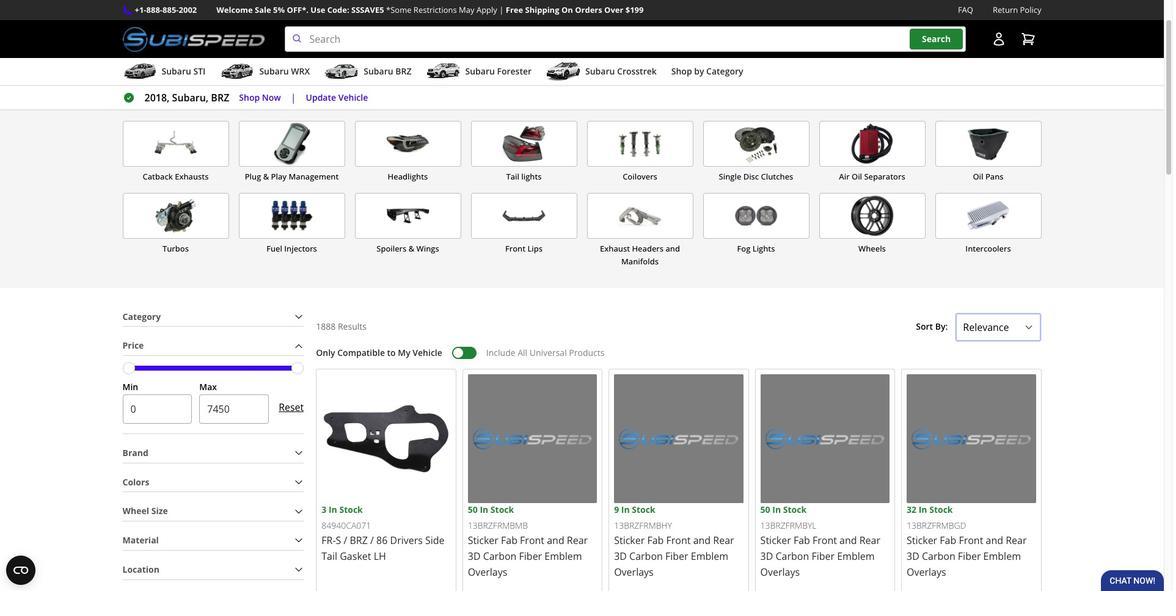 Task type: locate. For each thing, give the bounding box(es) containing it.
front down 13brzfrmbyl in the right bottom of the page
[[813, 534, 837, 548]]

carbon down 13brzfrmbmb
[[483, 550, 517, 564]]

fiber down '13brzfrmbgd'
[[958, 550, 981, 564]]

& inside button
[[409, 243, 415, 254]]

| left free
[[500, 4, 504, 15]]

rear for 50 in stock 13brzfrmbyl sticker fab front and rear 3d carbon fiber emblem overlays
[[860, 534, 881, 548]]

4 subaru from the left
[[465, 65, 495, 77]]

search input field
[[285, 26, 966, 52]]

4 rear from the left
[[1006, 534, 1027, 548]]

spoilers & wings
[[377, 243, 439, 254]]

subaru up now
[[259, 65, 289, 77]]

shop left by on the right of page
[[672, 65, 692, 77]]

single disc clutches image
[[704, 122, 809, 166]]

vehicle
[[338, 92, 368, 103], [413, 347, 442, 359]]

a subaru brz thumbnail image image
[[325, 62, 359, 81]]

2 3d from the left
[[614, 550, 627, 564]]

carbon inside 50 in stock 13brzfrmbmb sticker fab front and rear 3d carbon fiber emblem overlays
[[483, 550, 517, 564]]

update
[[306, 92, 336, 103]]

fog lights
[[738, 243, 775, 254]]

1 fab from the left
[[501, 534, 518, 548]]

overlays inside 9 in stock 13brzfrmbhy sticker fab front and rear 3d carbon fiber emblem overlays
[[614, 566, 654, 580]]

fab inside 50 in stock 13brzfrmbmb sticker fab front and rear 3d carbon fiber emblem overlays
[[501, 534, 518, 548]]

1 horizontal spatial 50
[[761, 505, 771, 516]]

spoilers
[[377, 243, 407, 254]]

in inside the 50 in stock 13brzfrmbyl sticker fab front and rear 3d carbon fiber emblem overlays
[[773, 505, 781, 516]]

0 horizontal spatial oil
[[852, 171, 863, 182]]

air oil separators button
[[819, 121, 926, 184]]

fiber down 13brzfrmbyl in the right bottom of the page
[[812, 550, 835, 564]]

by:
[[936, 321, 948, 333]]

3d inside 9 in stock 13brzfrmbhy sticker fab front and rear 3d carbon fiber emblem overlays
[[614, 550, 627, 564]]

air
[[839, 171, 850, 182]]

shop now
[[239, 92, 281, 103]]

sticker fab front and rear 3d carbon fiber emblem overlays image
[[468, 375, 597, 504], [614, 375, 744, 504], [761, 375, 890, 504], [907, 375, 1036, 504]]

colors
[[123, 477, 149, 488]]

1 subaru from the left
[[162, 65, 191, 77]]

4 3d from the left
[[907, 550, 920, 564]]

sti
[[193, 65, 206, 77]]

3 in stock 84940ca071 fr-s / brz / 86 drivers side tail gasket lh
[[322, 505, 445, 564]]

sssave5
[[352, 4, 384, 15]]

front inside 9 in stock 13brzfrmbhy sticker fab front and rear 3d carbon fiber emblem overlays
[[667, 534, 691, 548]]

3d down 13brzfrmbmb
[[468, 550, 481, 564]]

Min text field
[[123, 395, 192, 424]]

emblem inside 9 in stock 13brzfrmbhy sticker fab front and rear 3d carbon fiber emblem overlays
[[691, 550, 729, 564]]

stock up the 84940ca071
[[340, 505, 363, 516]]

3 carbon from the left
[[776, 550, 810, 564]]

Select... button
[[956, 313, 1042, 342]]

rear for 32 in stock 13brzfrmbgd sticker fab front and rear 3d carbon fiber emblem overlays
[[1006, 534, 1027, 548]]

rear inside 9 in stock 13brzfrmbhy sticker fab front and rear 3d carbon fiber emblem overlays
[[714, 534, 735, 548]]

1 overlays from the left
[[468, 566, 508, 580]]

stock up 13brzfrmbhy
[[632, 505, 656, 516]]

subaru forester button
[[426, 61, 532, 85]]

1 3d from the left
[[468, 550, 481, 564]]

stock inside 3 in stock 84940ca071 fr-s / brz / 86 drivers side tail gasket lh
[[340, 505, 363, 516]]

carbon inside 9 in stock 13brzfrmbhy sticker fab front and rear 3d carbon fiber emblem overlays
[[630, 550, 663, 564]]

brz right "sti"
[[216, 77, 240, 97]]

3d inside 50 in stock 13brzfrmbmb sticker fab front and rear 3d carbon fiber emblem overlays
[[468, 550, 481, 564]]

compatible
[[338, 347, 385, 359]]

vehicle right "my"
[[413, 347, 442, 359]]

faq
[[958, 4, 974, 15]]

and inside 50 in stock 13brzfrmbmb sticker fab front and rear 3d carbon fiber emblem overlays
[[547, 534, 565, 548]]

shop now link
[[239, 91, 281, 105]]

and inside 9 in stock 13brzfrmbhy sticker fab front and rear 3d carbon fiber emblem overlays
[[694, 534, 711, 548]]

& right now
[[286, 77, 297, 97]]

emblem inside 32 in stock 13brzfrmbgd sticker fab front and rear 3d carbon fiber emblem overlays
[[984, 550, 1021, 564]]

1 horizontal spatial shop
[[672, 65, 692, 77]]

may
[[459, 4, 475, 15]]

2018 for 2018 subaru brz parts & accessories
[[123, 77, 156, 97]]

2 in from the left
[[480, 505, 489, 516]]

0 vertical spatial &
[[286, 77, 297, 97]]

fiber
[[519, 550, 542, 564], [666, 550, 689, 564], [812, 550, 835, 564], [958, 550, 981, 564]]

13brzfrmbhy
[[614, 520, 672, 532]]

exhaust headers and manifolds
[[600, 243, 680, 267]]

search
[[922, 33, 951, 45]]

fab down 13brzfrmbhy
[[648, 534, 664, 548]]

and for 32 in stock 13brzfrmbgd sticker fab front and rear 3d carbon fiber emblem overlays
[[986, 534, 1004, 548]]

1 vertical spatial &
[[263, 171, 269, 182]]

front down '13brzfrmbgd'
[[959, 534, 984, 548]]

rear inside 32 in stock 13brzfrmbgd sticker fab front and rear 3d carbon fiber emblem overlays
[[1006, 534, 1027, 548]]

vehicle down a subaru brz thumbnail image
[[338, 92, 368, 103]]

stock inside 50 in stock 13brzfrmbmb sticker fab front and rear 3d carbon fiber emblem overlays
[[491, 505, 514, 516]]

fiber for 50 in stock 13brzfrmbmb sticker fab front and rear 3d carbon fiber emblem overlays
[[519, 550, 542, 564]]

2 rear from the left
[[714, 534, 735, 548]]

1 50 from the left
[[468, 505, 478, 516]]

4 carbon from the left
[[922, 550, 956, 564]]

in inside 32 in stock 13brzfrmbgd sticker fab front and rear 3d carbon fiber emblem overlays
[[919, 505, 928, 516]]

sticker down 13brzfrmbyl in the right bottom of the page
[[761, 534, 791, 548]]

885-
[[163, 4, 179, 15]]

brand
[[123, 447, 148, 459]]

2 fab from the left
[[648, 534, 664, 548]]

50 up 13brzfrmbmb
[[468, 505, 478, 516]]

0 vertical spatial vehicle
[[338, 92, 368, 103]]

wheels button
[[819, 193, 926, 269]]

fiber inside the 50 in stock 13brzfrmbyl sticker fab front and rear 3d carbon fiber emblem overlays
[[812, 550, 835, 564]]

1 horizontal spatial tail
[[506, 171, 520, 182]]

4 emblem from the left
[[984, 550, 1021, 564]]

13brzfrmbmb
[[468, 520, 528, 532]]

5 stock from the left
[[930, 505, 953, 516]]

maximum slider
[[292, 363, 304, 375]]

3 3d from the left
[[761, 550, 774, 564]]

4 sticker fab front and rear 3d carbon fiber emblem overlays image from the left
[[907, 375, 1036, 504]]

front
[[505, 243, 526, 254], [520, 534, 545, 548], [667, 534, 691, 548], [813, 534, 837, 548], [959, 534, 984, 548]]

fab down '13brzfrmbgd'
[[940, 534, 957, 548]]

1 vertical spatial brz
[[216, 77, 240, 97]]

3d inside 32 in stock 13brzfrmbgd sticker fab front and rear 3d carbon fiber emblem overlays
[[907, 550, 920, 564]]

oil inside button
[[852, 171, 863, 182]]

overlays down '13brzfrmbgd'
[[907, 566, 947, 580]]

subaru
[[176, 55, 202, 66], [160, 77, 212, 97]]

1 oil from the left
[[852, 171, 863, 182]]

front down 13brzfrmbmb
[[520, 534, 545, 548]]

sticker down '13brzfrmbgd'
[[907, 534, 938, 548]]

3d for 32 in stock 13brzfrmbgd sticker fab front and rear 3d carbon fiber emblem overlays
[[907, 550, 920, 564]]

| right now
[[291, 91, 296, 105]]

1 in from the left
[[329, 505, 337, 516]]

subaru left crosstrek
[[586, 65, 615, 77]]

emblem for 50 in stock 13brzfrmbyl sticker fab front and rear 3d carbon fiber emblem overlays
[[838, 550, 875, 564]]

and inside the 50 in stock 13brzfrmbyl sticker fab front and rear 3d carbon fiber emblem overlays
[[840, 534, 857, 548]]

in right the 32
[[919, 505, 928, 516]]

sale
[[255, 4, 271, 15]]

1 vertical spatial vehicle
[[413, 347, 442, 359]]

subaru crosstrek
[[586, 65, 657, 77]]

stock inside 9 in stock 13brzfrmbhy sticker fab front and rear 3d carbon fiber emblem overlays
[[632, 505, 656, 516]]

1 sticker fab front and rear 3d carbon fiber emblem overlays image from the left
[[468, 375, 597, 504]]

1 vertical spatial shop
[[239, 92, 260, 103]]

subaru brz
[[364, 65, 412, 77]]

carbon down '13brzfrmbgd'
[[922, 550, 956, 564]]

50 in stock 13brzfrmbmb sticker fab front and rear 3d carbon fiber emblem overlays
[[468, 505, 588, 580]]

4 in from the left
[[773, 505, 781, 516]]

front for 50 in stock 13brzfrmbmb sticker fab front and rear 3d carbon fiber emblem overlays
[[520, 534, 545, 548]]

3 rear from the left
[[860, 534, 881, 548]]

$199
[[626, 4, 644, 15]]

fab for 50 in stock 13brzfrmbyl sticker fab front and rear 3d carbon fiber emblem overlays
[[794, 534, 810, 548]]

2018 subaru brz link
[[156, 55, 226, 66]]

overlays down 13brzfrmbmb
[[468, 566, 508, 580]]

disc
[[744, 171, 759, 182]]

1 carbon from the left
[[483, 550, 517, 564]]

stock inside the 50 in stock 13brzfrmbyl sticker fab front and rear 3d carbon fiber emblem overlays
[[784, 505, 807, 516]]

wrx
[[291, 65, 310, 77]]

headlights
[[388, 171, 428, 182]]

3 fab from the left
[[794, 534, 810, 548]]

overlays inside 50 in stock 13brzfrmbmb sticker fab front and rear 3d carbon fiber emblem overlays
[[468, 566, 508, 580]]

2 sticker fab front and rear 3d carbon fiber emblem overlays image from the left
[[614, 375, 744, 504]]

overlays down 13brzfrmbhy
[[614, 566, 654, 580]]

search button
[[910, 29, 964, 49]]

single disc clutches button
[[703, 121, 810, 184]]

32 in stock 13brzfrmbgd sticker fab front and rear 3d carbon fiber emblem overlays
[[907, 505, 1027, 580]]

0 vertical spatial 2018
[[156, 55, 174, 66]]

fiber down 13brzfrmbmb
[[519, 550, 542, 564]]

2 horizontal spatial &
[[409, 243, 415, 254]]

2018
[[156, 55, 174, 66], [123, 77, 156, 97]]

in right 3
[[329, 505, 337, 516]]

oil right air
[[852, 171, 863, 182]]

fr-s / brz / 86 drivers side tail gasket lh image
[[322, 375, 451, 504]]

stock up 13brzfrmbmb
[[491, 505, 514, 516]]

3 stock from the left
[[632, 505, 656, 516]]

4 overlays from the left
[[907, 566, 947, 580]]

in inside 50 in stock 13brzfrmbmb sticker fab front and rear 3d carbon fiber emblem overlays
[[480, 505, 489, 516]]

emblem inside 50 in stock 13brzfrmbmb sticker fab front and rear 3d carbon fiber emblem overlays
[[545, 550, 582, 564]]

& for spoilers
[[409, 243, 415, 254]]

front down 13brzfrmbhy
[[667, 534, 691, 548]]

and inside 32 in stock 13brzfrmbgd sticker fab front and rear 3d carbon fiber emblem overlays
[[986, 534, 1004, 548]]

4 fab from the left
[[940, 534, 957, 548]]

wheels image
[[820, 194, 925, 239]]

1 horizontal spatial &
[[286, 77, 297, 97]]

0 horizontal spatial |
[[291, 91, 296, 105]]

in inside 9 in stock 13brzfrmbhy sticker fab front and rear 3d carbon fiber emblem overlays
[[622, 505, 630, 516]]

50 inside the 50 in stock 13brzfrmbyl sticker fab front and rear 3d carbon fiber emblem overlays
[[761, 505, 771, 516]]

subaru right a subaru brz thumbnail image
[[364, 65, 393, 77]]

/ right s
[[344, 534, 347, 548]]

sticker for 50 in stock 13brzfrmbyl sticker fab front and rear 3d carbon fiber emblem overlays
[[761, 534, 791, 548]]

side
[[425, 534, 445, 548]]

Max text field
[[199, 395, 269, 424]]

carbon inside the 50 in stock 13brzfrmbyl sticker fab front and rear 3d carbon fiber emblem overlays
[[776, 550, 810, 564]]

oil left the pans
[[973, 171, 984, 182]]

in right 9
[[622, 505, 630, 516]]

wheel size
[[123, 506, 168, 517]]

& inside button
[[263, 171, 269, 182]]

0 vertical spatial brz
[[204, 55, 217, 66]]

carbon down 13brzfrmbhy
[[630, 550, 663, 564]]

50 for 50 in stock 13brzfrmbyl sticker fab front and rear 3d carbon fiber emblem overlays
[[761, 505, 771, 516]]

sticker for 9 in stock 13brzfrmbhy sticker fab front and rear 3d carbon fiber emblem overlays
[[614, 534, 645, 548]]

fab inside 9 in stock 13brzfrmbhy sticker fab front and rear 3d carbon fiber emblem overlays
[[648, 534, 664, 548]]

rear
[[567, 534, 588, 548], [714, 534, 735, 548], [860, 534, 881, 548], [1006, 534, 1027, 548]]

off*.
[[287, 4, 309, 15]]

and for 50 in stock 13brzfrmbyl sticker fab front and rear 3d carbon fiber emblem overlays
[[840, 534, 857, 548]]

3d down 13brzfrmbhy
[[614, 550, 627, 564]]

rear inside 50 in stock 13brzfrmbmb sticker fab front and rear 3d carbon fiber emblem overlays
[[567, 534, 588, 548]]

9
[[614, 505, 619, 516]]

subaru for subaru brz
[[364, 65, 393, 77]]

subaru left forester
[[465, 65, 495, 77]]

front for 50 in stock 13brzfrmbyl sticker fab front and rear 3d carbon fiber emblem overlays
[[813, 534, 837, 548]]

to
[[387, 347, 396, 359]]

in for 50 in stock 13brzfrmbyl sticker fab front and rear 3d carbon fiber emblem overlays
[[773, 505, 781, 516]]

3 fiber from the left
[[812, 550, 835, 564]]

/ left 86 at left bottom
[[370, 534, 374, 548]]

stock
[[340, 505, 363, 516], [491, 505, 514, 516], [632, 505, 656, 516], [784, 505, 807, 516], [930, 505, 953, 516]]

over
[[605, 4, 624, 15]]

overlays down 13brzfrmbyl in the right bottom of the page
[[761, 566, 800, 580]]

fiber for 50 in stock 13brzfrmbyl sticker fab front and rear 3d carbon fiber emblem overlays
[[812, 550, 835, 564]]

shop for shop by category
[[672, 65, 692, 77]]

2 50 from the left
[[761, 505, 771, 516]]

coilovers button
[[587, 121, 694, 184]]

fab down 13brzfrmbmb
[[501, 534, 518, 548]]

2 stock from the left
[[491, 505, 514, 516]]

4 sticker from the left
[[907, 534, 938, 548]]

1 sticker from the left
[[468, 534, 499, 548]]

50 up 13brzfrmbyl in the right bottom of the page
[[761, 505, 771, 516]]

catback
[[143, 171, 173, 182]]

sticker fab front and rear 3d carbon fiber emblem overlays image for 9 in stock 13brzfrmbhy sticker fab front and rear 3d carbon fiber emblem overlays
[[614, 375, 744, 504]]

brz right "subaru," at the left
[[211, 91, 229, 105]]

catback exhausts button
[[123, 121, 229, 184]]

emblem inside the 50 in stock 13brzfrmbyl sticker fab front and rear 3d carbon fiber emblem overlays
[[838, 550, 875, 564]]

0 horizontal spatial /
[[142, 54, 146, 67]]

overlays inside 32 in stock 13brzfrmbgd sticker fab front and rear 3d carbon fiber emblem overlays
[[907, 566, 947, 580]]

spoilers & wings image
[[355, 194, 461, 239]]

*some restrictions may apply | free shipping on orders over $199
[[386, 4, 644, 15]]

1 fiber from the left
[[519, 550, 542, 564]]

1 horizontal spatial /
[[344, 534, 347, 548]]

2 subaru from the left
[[259, 65, 289, 77]]

/ right the home icon
[[142, 54, 146, 67]]

fab for 9 in stock 13brzfrmbhy sticker fab front and rear 3d carbon fiber emblem overlays
[[648, 534, 664, 548]]

2 fiber from the left
[[666, 550, 689, 564]]

fab down 13brzfrmbyl in the right bottom of the page
[[794, 534, 810, 548]]

0 vertical spatial |
[[500, 4, 504, 15]]

0 horizontal spatial vehicle
[[338, 92, 368, 103]]

tail left "lights"
[[506, 171, 520, 182]]

select... image
[[1024, 323, 1034, 332]]

2 emblem from the left
[[691, 550, 729, 564]]

2 horizontal spatial brz
[[396, 65, 412, 77]]

brz for 2018 subaru brz parts & accessories
[[216, 77, 240, 97]]

tail down the fr-
[[322, 550, 337, 564]]

brand button
[[123, 444, 304, 463]]

fab inside the 50 in stock 13brzfrmbyl sticker fab front and rear 3d carbon fiber emblem overlays
[[794, 534, 810, 548]]

carbon down 13brzfrmbyl in the right bottom of the page
[[776, 550, 810, 564]]

wheel size button
[[123, 503, 304, 521]]

1 horizontal spatial brz
[[350, 534, 368, 548]]

carbon for 9 in stock 13brzfrmbhy sticker fab front and rear 3d carbon fiber emblem overlays
[[630, 550, 663, 564]]

3 sticker from the left
[[761, 534, 791, 548]]

&
[[286, 77, 297, 97], [263, 171, 269, 182], [409, 243, 415, 254]]

lh
[[374, 550, 386, 564]]

subaru inside dropdown button
[[364, 65, 393, 77]]

sticker inside the 50 in stock 13brzfrmbyl sticker fab front and rear 3d carbon fiber emblem overlays
[[761, 534, 791, 548]]

& left 'play'
[[263, 171, 269, 182]]

brz down subispeed logo
[[204, 55, 217, 66]]

clutches
[[761, 171, 794, 182]]

sticker inside 32 in stock 13brzfrmbgd sticker fab front and rear 3d carbon fiber emblem overlays
[[907, 534, 938, 548]]

3 sticker fab front and rear 3d carbon fiber emblem overlays image from the left
[[761, 375, 890, 504]]

fog
[[738, 243, 751, 254]]

3d down '13brzfrmbgd'
[[907, 550, 920, 564]]

50 inside 50 in stock 13brzfrmbmb sticker fab front and rear 3d carbon fiber emblem overlays
[[468, 505, 478, 516]]

in up 13brzfrmbyl in the right bottom of the page
[[773, 505, 781, 516]]

fiber down 13brzfrmbhy
[[666, 550, 689, 564]]

stock for 50 in stock 13brzfrmbyl sticker fab front and rear 3d carbon fiber emblem overlays
[[784, 505, 807, 516]]

2 carbon from the left
[[630, 550, 663, 564]]

2 oil from the left
[[973, 171, 984, 182]]

2 overlays from the left
[[614, 566, 654, 580]]

emblem for 32 in stock 13brzfrmbgd sticker fab front and rear 3d carbon fiber emblem overlays
[[984, 550, 1021, 564]]

stock for 50 in stock 13brzfrmbmb sticker fab front and rear 3d carbon fiber emblem overlays
[[491, 505, 514, 516]]

5 in from the left
[[919, 505, 928, 516]]

open widget image
[[6, 556, 35, 586]]

3d down 13brzfrmbyl in the right bottom of the page
[[761, 550, 774, 564]]

subispeed logo image
[[123, 26, 265, 52]]

exhaust headers and manifolds image
[[588, 194, 693, 239]]

3 overlays from the left
[[761, 566, 800, 580]]

brz left "a subaru forester thumbnail image"
[[396, 65, 412, 77]]

1 emblem from the left
[[545, 550, 582, 564]]

and for 9 in stock 13brzfrmbhy sticker fab front and rear 3d carbon fiber emblem overlays
[[694, 534, 711, 548]]

in inside 3 in stock 84940ca071 fr-s / brz / 86 drivers side tail gasket lh
[[329, 505, 337, 516]]

fab inside 32 in stock 13brzfrmbgd sticker fab front and rear 3d carbon fiber emblem overlays
[[940, 534, 957, 548]]

0 vertical spatial tail
[[506, 171, 520, 182]]

front inside 32 in stock 13brzfrmbgd sticker fab front and rear 3d carbon fiber emblem overlays
[[959, 534, 984, 548]]

4 fiber from the left
[[958, 550, 981, 564]]

forester
[[497, 65, 532, 77]]

fiber inside 32 in stock 13brzfrmbgd sticker fab front and rear 3d carbon fiber emblem overlays
[[958, 550, 981, 564]]

subaru for subaru forester
[[465, 65, 495, 77]]

intercoolers button
[[936, 193, 1042, 269]]

stock inside 32 in stock 13brzfrmbgd sticker fab front and rear 3d carbon fiber emblem overlays
[[930, 505, 953, 516]]

3d for 50 in stock 13brzfrmbmb sticker fab front and rear 3d carbon fiber emblem overlays
[[468, 550, 481, 564]]

emblem
[[545, 550, 582, 564], [691, 550, 729, 564], [838, 550, 875, 564], [984, 550, 1021, 564]]

subaru left "sti"
[[162, 65, 191, 77]]

front lips button
[[471, 193, 577, 269]]

0 horizontal spatial &
[[263, 171, 269, 182]]

sticker down 13brzfrmbhy
[[614, 534, 645, 548]]

air oil separators
[[839, 171, 906, 182]]

front left lips
[[505, 243, 526, 254]]

3 emblem from the left
[[838, 550, 875, 564]]

2 vertical spatial &
[[409, 243, 415, 254]]

stock up 13brzfrmbyl in the right bottom of the page
[[784, 505, 807, 516]]

brz
[[204, 55, 217, 66], [216, 77, 240, 97]]

carbon inside 32 in stock 13brzfrmbgd sticker fab front and rear 3d carbon fiber emblem overlays
[[922, 550, 956, 564]]

1 stock from the left
[[340, 505, 363, 516]]

fuel injectors
[[267, 243, 317, 254]]

tail lights
[[506, 171, 542, 182]]

and for 50 in stock 13brzfrmbmb sticker fab front and rear 3d carbon fiber emblem overlays
[[547, 534, 565, 548]]

1 vertical spatial subaru
[[160, 77, 212, 97]]

fiber inside 9 in stock 13brzfrmbhy sticker fab front and rear 3d carbon fiber emblem overlays
[[666, 550, 689, 564]]

0 horizontal spatial brz
[[211, 91, 229, 105]]

air oil separators image
[[820, 122, 925, 166]]

0 horizontal spatial shop
[[239, 92, 260, 103]]

sticker inside 9 in stock 13brzfrmbhy sticker fab front and rear 3d carbon fiber emblem overlays
[[614, 534, 645, 548]]

shop by category button
[[672, 61, 744, 85]]

wheels
[[859, 243, 886, 254]]

3d inside the 50 in stock 13brzfrmbyl sticker fab front and rear 3d carbon fiber emblem overlays
[[761, 550, 774, 564]]

& left the wings
[[409, 243, 415, 254]]

3 subaru from the left
[[364, 65, 393, 77]]

overlays inside the 50 in stock 13brzfrmbyl sticker fab front and rear 3d carbon fiber emblem overlays
[[761, 566, 800, 580]]

1 rear from the left
[[567, 534, 588, 548]]

2 sticker from the left
[[614, 534, 645, 548]]

1 vertical spatial tail
[[322, 550, 337, 564]]

sticker down 13brzfrmbmb
[[468, 534, 499, 548]]

overlays
[[468, 566, 508, 580], [614, 566, 654, 580], [761, 566, 800, 580], [907, 566, 947, 580]]

1 horizontal spatial oil
[[973, 171, 984, 182]]

3 in from the left
[[622, 505, 630, 516]]

overlays for 9 in stock 13brzfrmbhy sticker fab front and rear 3d carbon fiber emblem overlays
[[614, 566, 654, 580]]

0 vertical spatial subaru
[[176, 55, 202, 66]]

0 vertical spatial brz
[[396, 65, 412, 77]]

faq link
[[958, 4, 974, 17]]

management
[[289, 171, 339, 182]]

fiber inside 50 in stock 13brzfrmbmb sticker fab front and rear 3d carbon fiber emblem overlays
[[519, 550, 542, 564]]

0 horizontal spatial tail
[[322, 550, 337, 564]]

5 subaru from the left
[[586, 65, 615, 77]]

sticker inside 50 in stock 13brzfrmbmb sticker fab front and rear 3d carbon fiber emblem overlays
[[468, 534, 499, 548]]

1 vertical spatial 2018
[[123, 77, 156, 97]]

sticker for 50 in stock 13brzfrmbmb sticker fab front and rear 3d carbon fiber emblem overlays
[[468, 534, 499, 548]]

stock up '13brzfrmbgd'
[[930, 505, 953, 516]]

rear inside the 50 in stock 13brzfrmbyl sticker fab front and rear 3d carbon fiber emblem overlays
[[860, 534, 881, 548]]

size
[[151, 506, 168, 517]]

0 vertical spatial shop
[[672, 65, 692, 77]]

stock for 32 in stock 13brzfrmbgd sticker fab front and rear 3d carbon fiber emblem overlays
[[930, 505, 953, 516]]

1 vertical spatial brz
[[211, 91, 229, 105]]

oil pans image
[[936, 122, 1041, 166]]

shop left now
[[239, 92, 260, 103]]

emblem for 50 in stock 13brzfrmbmb sticker fab front and rear 3d carbon fiber emblem overlays
[[545, 550, 582, 564]]

shop inside dropdown button
[[672, 65, 692, 77]]

headlights image
[[355, 122, 461, 166]]

4 stock from the left
[[784, 505, 807, 516]]

0 horizontal spatial 50
[[468, 505, 478, 516]]

front inside the 50 in stock 13brzfrmbyl sticker fab front and rear 3d carbon fiber emblem overlays
[[813, 534, 837, 548]]

price
[[123, 340, 144, 352]]

2 vertical spatial brz
[[350, 534, 368, 548]]

front inside 50 in stock 13brzfrmbmb sticker fab front and rear 3d carbon fiber emblem overlays
[[520, 534, 545, 548]]

subaru for 2018 subaru brz parts & accessories
[[160, 77, 212, 97]]

in for 32 in stock 13brzfrmbgd sticker fab front and rear 3d carbon fiber emblem overlays
[[919, 505, 928, 516]]

brz up the gasket
[[350, 534, 368, 548]]

in up 13brzfrmbmb
[[480, 505, 489, 516]]



Task type: vqa. For each thing, say whether or not it's contained in the screenshot.
middle "at"
no



Task type: describe. For each thing, give the bounding box(es) containing it.
a subaru forester thumbnail image image
[[426, 62, 461, 81]]

shop for shop now
[[239, 92, 260, 103]]

restrictions
[[414, 4, 457, 15]]

fab for 50 in stock 13brzfrmbmb sticker fab front and rear 3d carbon fiber emblem overlays
[[501, 534, 518, 548]]

2018 subaru brz
[[156, 55, 217, 66]]

+1-888-885-2002
[[135, 4, 197, 15]]

2018 for 2018 subaru brz
[[156, 55, 174, 66]]

overlays for 50 in stock 13brzfrmbyl sticker fab front and rear 3d carbon fiber emblem overlays
[[761, 566, 800, 580]]

minimum slider
[[123, 363, 135, 375]]

button image
[[992, 32, 1007, 47]]

crosstrek
[[617, 65, 657, 77]]

rear for 50 in stock 13brzfrmbmb sticker fab front and rear 3d carbon fiber emblem overlays
[[567, 534, 588, 548]]

location button
[[123, 561, 304, 580]]

plug
[[245, 171, 261, 182]]

min
[[123, 381, 138, 393]]

3d for 50 in stock 13brzfrmbyl sticker fab front and rear 3d carbon fiber emblem overlays
[[761, 550, 774, 564]]

1 horizontal spatial vehicle
[[413, 347, 442, 359]]

2018,
[[145, 91, 170, 105]]

front lips image
[[472, 194, 577, 239]]

carbon for 50 in stock 13brzfrmbmb sticker fab front and rear 3d carbon fiber emblem overlays
[[483, 550, 517, 564]]

plug & play management image
[[239, 122, 344, 166]]

welcome
[[217, 4, 253, 15]]

subaru sti
[[162, 65, 206, 77]]

sticker fab front and rear 3d carbon fiber emblem overlays image for 50 in stock 13brzfrmbmb sticker fab front and rear 3d carbon fiber emblem overlays
[[468, 375, 597, 504]]

update vehicle button
[[306, 91, 368, 105]]

reset
[[279, 401, 304, 414]]

reset button
[[279, 393, 304, 422]]

subaru brz button
[[325, 61, 412, 85]]

a subaru wrx thumbnail image image
[[220, 62, 255, 81]]

oil inside 'button'
[[973, 171, 984, 182]]

return
[[993, 4, 1019, 15]]

subaru,
[[172, 91, 209, 105]]

only compatible to my vehicle
[[316, 347, 442, 359]]

and inside 'exhaust headers and manifolds'
[[666, 243, 680, 254]]

category button
[[123, 308, 304, 327]]

sticker fab front and rear 3d carbon fiber emblem overlays image for 32 in stock 13brzfrmbgd sticker fab front and rear 3d carbon fiber emblem overlays
[[907, 375, 1036, 504]]

lips
[[528, 243, 543, 254]]

price button
[[123, 337, 304, 356]]

s
[[336, 534, 341, 548]]

+1-888-885-2002 link
[[135, 4, 197, 17]]

tail lights image
[[472, 122, 577, 166]]

free
[[506, 4, 523, 15]]

subaru forester
[[465, 65, 532, 77]]

material
[[123, 535, 159, 547]]

front inside button
[[505, 243, 526, 254]]

only
[[316, 347, 335, 359]]

shop by category
[[672, 65, 744, 77]]

86
[[377, 534, 388, 548]]

front for 32 in stock 13brzfrmbgd sticker fab front and rear 3d carbon fiber emblem overlays
[[959, 534, 984, 548]]

exhaust headers and manifolds button
[[587, 193, 694, 269]]

subaru for subaru crosstrek
[[586, 65, 615, 77]]

carbon for 50 in stock 13brzfrmbyl sticker fab front and rear 3d carbon fiber emblem overlays
[[776, 550, 810, 564]]

material button
[[123, 532, 304, 551]]

catback exhausts image
[[123, 122, 228, 166]]

84940ca071
[[322, 520, 371, 532]]

exhaust
[[600, 243, 630, 254]]

accessories
[[300, 77, 385, 97]]

turbos button
[[123, 193, 229, 269]]

oil pans
[[973, 171, 1004, 182]]

emblem for 9 in stock 13brzfrmbhy sticker fab front and rear 3d carbon fiber emblem overlays
[[691, 550, 729, 564]]

overlays for 32 in stock 13brzfrmbgd sticker fab front and rear 3d carbon fiber emblem overlays
[[907, 566, 947, 580]]

pans
[[986, 171, 1004, 182]]

in for 50 in stock 13brzfrmbmb sticker fab front and rear 3d carbon fiber emblem overlays
[[480, 505, 489, 516]]

subaru for subaru wrx
[[259, 65, 289, 77]]

include all universal products
[[487, 347, 605, 359]]

exhausts
[[175, 171, 209, 182]]

carbon for 32 in stock 13brzfrmbgd sticker fab front and rear 3d carbon fiber emblem overlays
[[922, 550, 956, 564]]

2 horizontal spatial /
[[370, 534, 374, 548]]

fog lights image
[[704, 194, 809, 239]]

1 horizontal spatial |
[[500, 4, 504, 15]]

1888
[[316, 321, 336, 333]]

lights
[[753, 243, 775, 254]]

use
[[311, 4, 325, 15]]

oil pans button
[[936, 121, 1042, 184]]

2018 subaru brz parts & accessories
[[123, 77, 385, 97]]

intercoolers image
[[936, 194, 1041, 239]]

in for 9 in stock 13brzfrmbhy sticker fab front and rear 3d carbon fiber emblem overlays
[[622, 505, 630, 516]]

50 for 50 in stock 13brzfrmbmb sticker fab front and rear 3d carbon fiber emblem overlays
[[468, 505, 478, 516]]

turbos image
[[123, 194, 228, 239]]

subaru sti button
[[123, 61, 206, 85]]

sticker for 32 in stock 13brzfrmbgd sticker fab front and rear 3d carbon fiber emblem overlays
[[907, 534, 938, 548]]

fuel
[[267, 243, 282, 254]]

by
[[695, 65, 705, 77]]

9 in stock 13brzfrmbhy sticker fab front and rear 3d carbon fiber emblem overlays
[[614, 505, 735, 580]]

2018, subaru, brz
[[145, 91, 229, 105]]

brz inside subaru brz dropdown button
[[396, 65, 412, 77]]

brz for 2018 subaru brz
[[204, 55, 217, 66]]

subaru for subaru sti
[[162, 65, 191, 77]]

play
[[271, 171, 287, 182]]

category
[[707, 65, 744, 77]]

3d for 9 in stock 13brzfrmbhy sticker fab front and rear 3d carbon fiber emblem overlays
[[614, 550, 627, 564]]

results
[[338, 321, 367, 333]]

rear for 9 in stock 13brzfrmbhy sticker fab front and rear 3d carbon fiber emblem overlays
[[714, 534, 735, 548]]

overlays for 50 in stock 13brzfrmbmb sticker fab front and rear 3d carbon fiber emblem overlays
[[468, 566, 508, 580]]

policy
[[1021, 4, 1042, 15]]

sort by:
[[917, 321, 948, 333]]

stock for 3 in stock 84940ca071 fr-s / brz / 86 drivers side tail gasket lh
[[340, 505, 363, 516]]

sort
[[917, 321, 934, 333]]

sticker fab front and rear 3d carbon fiber emblem overlays image for 50 in stock 13brzfrmbyl sticker fab front and rear 3d carbon fiber emblem overlays
[[761, 375, 890, 504]]

*some
[[386, 4, 412, 15]]

gasket
[[340, 550, 371, 564]]

apply
[[477, 4, 498, 15]]

& for plug
[[263, 171, 269, 182]]

888-
[[146, 4, 163, 15]]

a subaru crosstrek thumbnail image image
[[547, 62, 581, 81]]

wings
[[417, 243, 439, 254]]

headers
[[632, 243, 664, 254]]

fr-
[[322, 534, 336, 548]]

subaru wrx
[[259, 65, 310, 77]]

fog lights button
[[703, 193, 810, 269]]

fiber for 9 in stock 13brzfrmbhy sticker fab front and rear 3d carbon fiber emblem overlays
[[666, 550, 689, 564]]

fuel injectors image
[[239, 194, 344, 239]]

in for 3 in stock 84940ca071 fr-s / brz / 86 drivers side tail gasket lh
[[329, 505, 337, 516]]

front for 9 in stock 13brzfrmbhy sticker fab front and rear 3d carbon fiber emblem overlays
[[667, 534, 691, 548]]

13brzfrmbgd
[[907, 520, 967, 532]]

stock for 9 in stock 13brzfrmbhy sticker fab front and rear 3d carbon fiber emblem overlays
[[632, 505, 656, 516]]

fiber for 32 in stock 13brzfrmbgd sticker fab front and rear 3d carbon fiber emblem overlays
[[958, 550, 981, 564]]

3
[[322, 505, 327, 516]]

coilovers image
[[588, 122, 693, 166]]

fab for 32 in stock 13brzfrmbgd sticker fab front and rear 3d carbon fiber emblem overlays
[[940, 534, 957, 548]]

tail inside 3 in stock 84940ca071 fr-s / brz / 86 drivers side tail gasket lh
[[322, 550, 337, 564]]

max
[[199, 381, 217, 393]]

products
[[569, 347, 605, 359]]

location
[[123, 564, 160, 576]]

all
[[518, 347, 528, 359]]

manifolds
[[622, 256, 659, 267]]

32
[[907, 505, 917, 516]]

now
[[262, 92, 281, 103]]

universal
[[530, 347, 567, 359]]

plug & play management
[[245, 171, 339, 182]]

injectors
[[284, 243, 317, 254]]

return policy link
[[993, 4, 1042, 17]]

brz inside 3 in stock 84940ca071 fr-s / brz / 86 drivers side tail gasket lh
[[350, 534, 368, 548]]

subaru for 2018 subaru brz
[[176, 55, 202, 66]]

1888 results
[[316, 321, 367, 333]]

category
[[123, 311, 161, 322]]

include
[[487, 347, 516, 359]]

tail inside button
[[506, 171, 520, 182]]

vehicle inside button
[[338, 92, 368, 103]]

1 vertical spatial |
[[291, 91, 296, 105]]

5%
[[273, 4, 285, 15]]

a subaru sti thumbnail image image
[[123, 62, 157, 81]]

home image
[[123, 56, 132, 65]]



